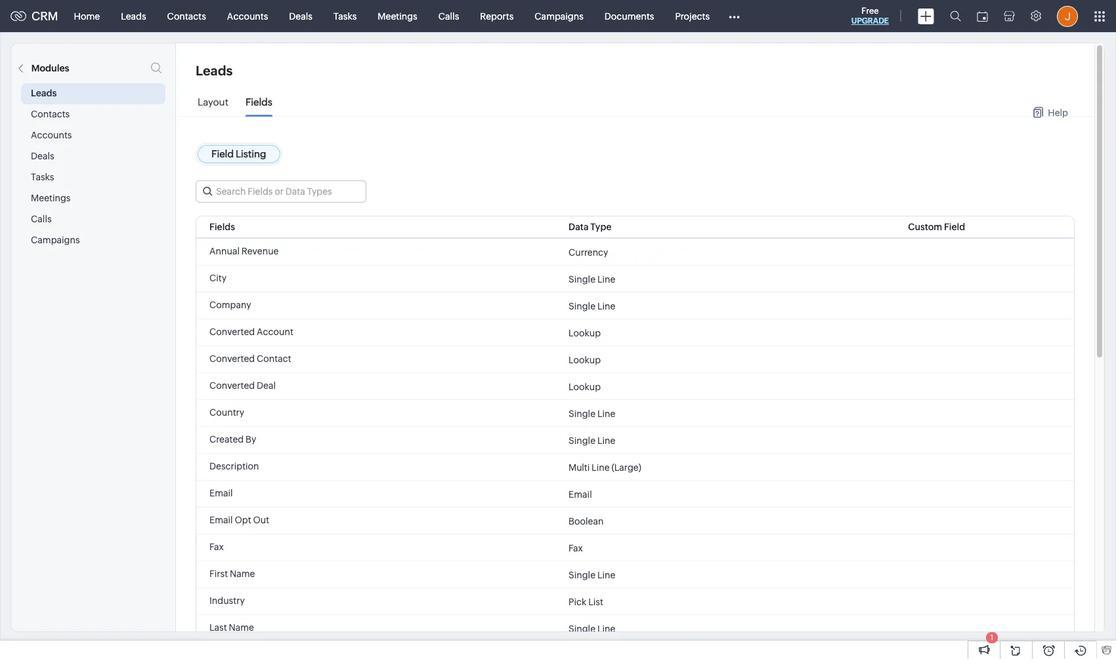 Task type: vqa. For each thing, say whether or not it's contained in the screenshot.


Task type: describe. For each thing, give the bounding box(es) containing it.
1 vertical spatial tasks
[[31, 172, 54, 183]]

converted contact
[[209, 354, 291, 364]]

0 horizontal spatial campaigns
[[31, 235, 80, 246]]

1 horizontal spatial leads
[[121, 11, 146, 21]]

industry
[[209, 596, 245, 607]]

pick
[[569, 597, 587, 608]]

contact
[[257, 354, 291, 364]]

opt
[[235, 515, 251, 526]]

calls link
[[428, 0, 470, 32]]

by
[[246, 435, 256, 445]]

multi
[[569, 463, 590, 473]]

Search Fields or Data Types text field
[[196, 181, 366, 202]]

single for last name
[[569, 624, 596, 635]]

0 vertical spatial tasks
[[334, 11, 357, 21]]

accounts link
[[217, 0, 279, 32]]

single for city
[[569, 274, 596, 285]]

projects link
[[665, 0, 720, 32]]

layout link
[[198, 97, 228, 118]]

created
[[209, 435, 244, 445]]

home link
[[63, 0, 110, 32]]

pick list
[[569, 597, 603, 608]]

single line for company
[[569, 301, 615, 312]]

line for city
[[597, 274, 615, 285]]

tasks link
[[323, 0, 367, 32]]

create menu image
[[918, 8, 934, 24]]

documents
[[605, 11, 654, 21]]

accounts inside accounts link
[[227, 11, 268, 21]]

single line for first name
[[569, 570, 615, 581]]

line for first name
[[597, 570, 615, 581]]

line for company
[[597, 301, 615, 312]]

created by
[[209, 435, 256, 445]]

email opt out
[[209, 515, 269, 526]]

last name
[[209, 623, 254, 634]]

converted for converted deal
[[209, 381, 255, 391]]

deal
[[257, 381, 276, 391]]

out
[[253, 515, 269, 526]]

lookup for converted account
[[569, 328, 601, 338]]

annual
[[209, 246, 240, 257]]

crm link
[[11, 9, 58, 23]]

first
[[209, 569, 228, 580]]

leads link
[[110, 0, 157, 32]]

2 vertical spatial leads
[[31, 88, 57, 98]]

converted for converted account
[[209, 327, 255, 337]]

field
[[944, 222, 965, 232]]

1 horizontal spatial calls
[[438, 11, 459, 21]]

email left opt on the left bottom of the page
[[209, 515, 233, 526]]

line for last name
[[597, 624, 615, 635]]

1
[[991, 634, 994, 642]]

list
[[588, 597, 603, 608]]

layout
[[198, 97, 228, 108]]

revenue
[[241, 246, 279, 257]]

email down 'description'
[[209, 489, 233, 499]]

0 vertical spatial contacts
[[167, 11, 206, 21]]

projects
[[675, 11, 710, 21]]

0 horizontal spatial calls
[[31, 214, 52, 225]]

0 vertical spatial meetings
[[378, 11, 417, 21]]

single for country
[[569, 409, 596, 419]]

single line for last name
[[569, 624, 615, 635]]

crm
[[32, 9, 58, 23]]

1 horizontal spatial deals
[[289, 11, 312, 21]]

boolean
[[569, 516, 604, 527]]



Task type: locate. For each thing, give the bounding box(es) containing it.
1 horizontal spatial contacts
[[167, 11, 206, 21]]

3 lookup from the top
[[569, 382, 601, 392]]

5 single line from the top
[[569, 570, 615, 581]]

2 single from the top
[[569, 301, 596, 312]]

contacts right leads link
[[167, 11, 206, 21]]

3 converted from the top
[[209, 381, 255, 391]]

email
[[209, 489, 233, 499], [569, 489, 592, 500], [209, 515, 233, 526]]

name
[[230, 569, 255, 580], [229, 623, 254, 634]]

free
[[862, 6, 879, 16]]

email down multi
[[569, 489, 592, 500]]

type
[[591, 222, 612, 232]]

lookup for converted deal
[[569, 382, 601, 392]]

single
[[569, 274, 596, 285], [569, 301, 596, 312], [569, 409, 596, 419], [569, 436, 596, 446], [569, 570, 596, 581], [569, 624, 596, 635]]

profile element
[[1049, 0, 1086, 32]]

lookup
[[569, 328, 601, 338], [569, 355, 601, 365], [569, 382, 601, 392]]

2 horizontal spatial leads
[[196, 63, 233, 78]]

meetings
[[378, 11, 417, 21], [31, 193, 71, 204]]

1 vertical spatial fields
[[209, 222, 235, 232]]

leads down modules
[[31, 88, 57, 98]]

0 horizontal spatial leads
[[31, 88, 57, 98]]

leads
[[121, 11, 146, 21], [196, 63, 233, 78], [31, 88, 57, 98]]

documents link
[[594, 0, 665, 32]]

1 converted from the top
[[209, 327, 255, 337]]

5 single from the top
[[569, 570, 596, 581]]

1 vertical spatial campaigns
[[31, 235, 80, 246]]

1 vertical spatial deals
[[31, 151, 54, 162]]

1 horizontal spatial tasks
[[334, 11, 357, 21]]

1 horizontal spatial fields
[[246, 97, 272, 108]]

reports link
[[470, 0, 524, 32]]

calls
[[438, 11, 459, 21], [31, 214, 52, 225]]

line for created by
[[597, 436, 615, 446]]

0 horizontal spatial tasks
[[31, 172, 54, 183]]

line
[[597, 274, 615, 285], [597, 301, 615, 312], [597, 409, 615, 419], [597, 436, 615, 446], [592, 463, 610, 473], [597, 570, 615, 581], [597, 624, 615, 635]]

converted account
[[209, 327, 293, 337]]

line for country
[[597, 409, 615, 419]]

0 horizontal spatial contacts
[[31, 109, 70, 120]]

converted
[[209, 327, 255, 337], [209, 354, 255, 364], [209, 381, 255, 391]]

reports
[[480, 11, 514, 21]]

currency
[[569, 247, 608, 258]]

2 single line from the top
[[569, 301, 615, 312]]

converted down company
[[209, 327, 255, 337]]

0 vertical spatial calls
[[438, 11, 459, 21]]

1 vertical spatial calls
[[31, 214, 52, 225]]

single for company
[[569, 301, 596, 312]]

home
[[74, 11, 100, 21]]

leads right home at top left
[[121, 11, 146, 21]]

campaigns inside campaigns link
[[535, 11, 584, 21]]

country
[[209, 408, 244, 418]]

free upgrade
[[851, 6, 889, 26]]

help
[[1048, 107, 1068, 118]]

single line
[[569, 274, 615, 285], [569, 301, 615, 312], [569, 409, 615, 419], [569, 436, 615, 446], [569, 570, 615, 581], [569, 624, 615, 635]]

fields link
[[246, 97, 272, 118]]

single line for created by
[[569, 436, 615, 446]]

modules
[[31, 63, 69, 74]]

name right first
[[230, 569, 255, 580]]

3 single from the top
[[569, 409, 596, 419]]

name for last name
[[229, 623, 254, 634]]

campaigns
[[535, 11, 584, 21], [31, 235, 80, 246]]

lookup for converted contact
[[569, 355, 601, 365]]

fields
[[246, 97, 272, 108], [209, 222, 235, 232]]

multi line (large)
[[569, 463, 641, 473]]

description
[[209, 462, 259, 472]]

0 vertical spatial name
[[230, 569, 255, 580]]

line for description
[[592, 463, 610, 473]]

contacts
[[167, 11, 206, 21], [31, 109, 70, 120]]

0 horizontal spatial accounts
[[31, 130, 72, 141]]

name right last
[[229, 623, 254, 634]]

1 lookup from the top
[[569, 328, 601, 338]]

6 single line from the top
[[569, 624, 615, 635]]

1 vertical spatial meetings
[[31, 193, 71, 204]]

account
[[257, 327, 293, 337]]

custom
[[908, 222, 942, 232]]

0 vertical spatial accounts
[[227, 11, 268, 21]]

1 single line from the top
[[569, 274, 615, 285]]

1 horizontal spatial meetings
[[378, 11, 417, 21]]

single line for city
[[569, 274, 615, 285]]

4 single line from the top
[[569, 436, 615, 446]]

accounts
[[227, 11, 268, 21], [31, 130, 72, 141]]

deals
[[289, 11, 312, 21], [31, 151, 54, 162]]

1 vertical spatial lookup
[[569, 355, 601, 365]]

meetings link
[[367, 0, 428, 32]]

4 single from the top
[[569, 436, 596, 446]]

2 vertical spatial converted
[[209, 381, 255, 391]]

0 vertical spatial deals
[[289, 11, 312, 21]]

1 vertical spatial name
[[229, 623, 254, 634]]

calendar image
[[977, 11, 988, 21]]

1 vertical spatial accounts
[[31, 130, 72, 141]]

converted deal
[[209, 381, 276, 391]]

fields up annual on the left
[[209, 222, 235, 232]]

contacts link
[[157, 0, 217, 32]]

1 horizontal spatial fax
[[569, 543, 583, 554]]

tasks
[[334, 11, 357, 21], [31, 172, 54, 183]]

data type
[[569, 222, 612, 232]]

0 vertical spatial campaigns
[[535, 11, 584, 21]]

first name
[[209, 569, 255, 580]]

annual revenue
[[209, 246, 279, 257]]

0 horizontal spatial meetings
[[31, 193, 71, 204]]

upgrade
[[851, 16, 889, 26]]

1 vertical spatial converted
[[209, 354, 255, 364]]

2 lookup from the top
[[569, 355, 601, 365]]

0 vertical spatial converted
[[209, 327, 255, 337]]

0 vertical spatial lookup
[[569, 328, 601, 338]]

fax down boolean
[[569, 543, 583, 554]]

name for first name
[[230, 569, 255, 580]]

(large)
[[612, 463, 641, 473]]

fax
[[209, 542, 224, 553], [569, 543, 583, 554]]

last
[[209, 623, 227, 634]]

profile image
[[1057, 6, 1078, 27]]

company
[[209, 300, 251, 311]]

create menu element
[[910, 0, 942, 32]]

deals link
[[279, 0, 323, 32]]

2 converted from the top
[[209, 354, 255, 364]]

converted up converted deal
[[209, 354, 255, 364]]

1 vertical spatial contacts
[[31, 109, 70, 120]]

single for first name
[[569, 570, 596, 581]]

converted up country
[[209, 381, 255, 391]]

search element
[[942, 0, 969, 32]]

0 horizontal spatial deals
[[31, 151, 54, 162]]

city
[[209, 273, 227, 284]]

0 vertical spatial fields
[[246, 97, 272, 108]]

0 horizontal spatial fax
[[209, 542, 224, 553]]

3 single line from the top
[[569, 409, 615, 419]]

single for created by
[[569, 436, 596, 446]]

leads up layout
[[196, 63, 233, 78]]

0 vertical spatial leads
[[121, 11, 146, 21]]

1 horizontal spatial campaigns
[[535, 11, 584, 21]]

data
[[569, 222, 589, 232]]

single line for country
[[569, 409, 615, 419]]

Other Modules field
[[720, 6, 749, 27]]

contacts down modules
[[31, 109, 70, 120]]

converted for converted contact
[[209, 354, 255, 364]]

custom field
[[908, 222, 965, 232]]

0 horizontal spatial fields
[[209, 222, 235, 232]]

1 vertical spatial leads
[[196, 63, 233, 78]]

2 vertical spatial lookup
[[569, 382, 601, 392]]

fax up first
[[209, 542, 224, 553]]

search image
[[950, 11, 961, 22]]

6 single from the top
[[569, 624, 596, 635]]

fields right layout
[[246, 97, 272, 108]]

1 horizontal spatial accounts
[[227, 11, 268, 21]]

1 single from the top
[[569, 274, 596, 285]]

campaigns link
[[524, 0, 594, 32]]



